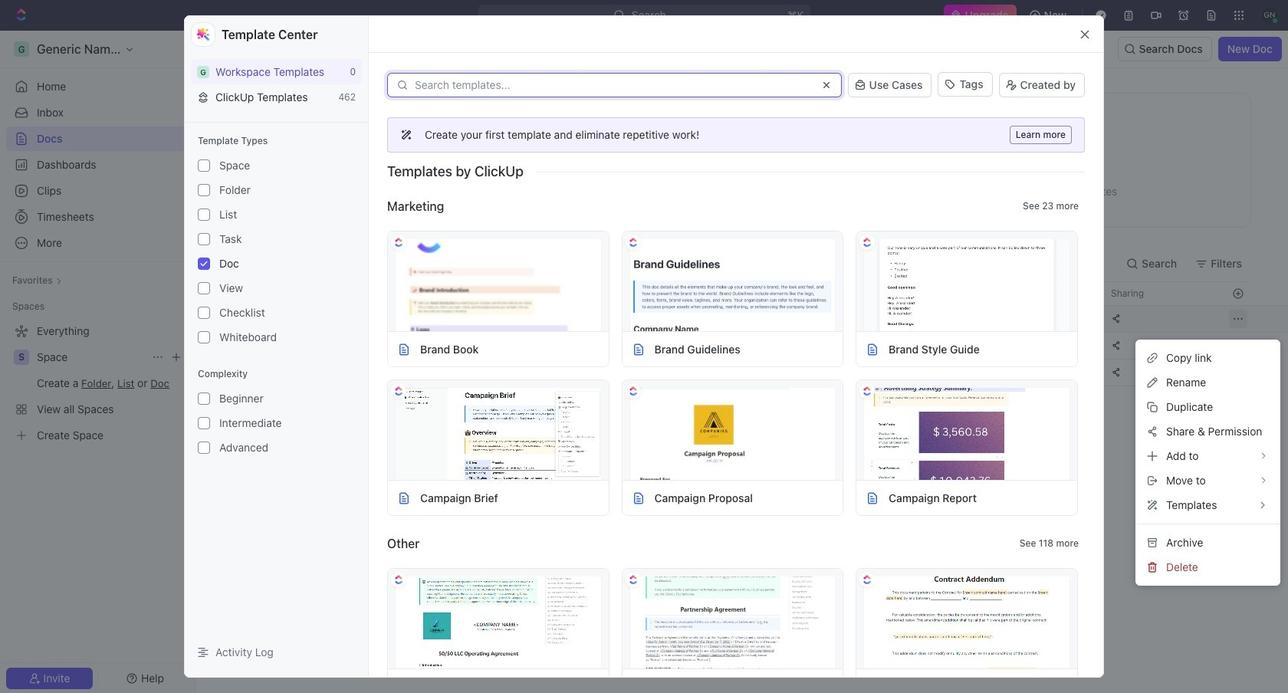 Task type: locate. For each thing, give the bounding box(es) containing it.
row
[[216, 282, 1252, 306], [196, 305, 1289, 333], [216, 332, 1252, 360], [216, 359, 1252, 387]]

doc template image
[[397, 343, 411, 356], [866, 343, 880, 356], [397, 491, 411, 505], [866, 491, 880, 505]]

table
[[196, 282, 1289, 387]]

cell
[[980, 306, 1102, 332], [216, 333, 232, 359], [980, 333, 1102, 359], [216, 360, 232, 386]]

no favorited docs image
[[712, 128, 773, 189]]

0 vertical spatial doc template image
[[632, 343, 646, 356]]

doc template element
[[397, 343, 411, 356], [632, 343, 646, 356], [866, 343, 880, 356], [397, 491, 411, 505], [632, 491, 646, 505], [866, 491, 880, 505]]

generic name's workspace, , element
[[197, 66, 209, 78]]

column header
[[216, 282, 232, 306]]

doc template image
[[632, 343, 646, 356], [632, 491, 646, 505]]

tab list
[[232, 245, 613, 282]]

sidebar navigation
[[0, 31, 196, 694]]

1 vertical spatial doc template image
[[632, 491, 646, 505]]

space, , element
[[14, 350, 29, 365]]



Task type: vqa. For each thing, say whether or not it's contained in the screenshot.
Doc Template element
yes



Task type: describe. For each thing, give the bounding box(es) containing it.
1 doc template image from the top
[[632, 343, 646, 356]]

2 doc template image from the top
[[632, 491, 646, 505]]

Search templates... text field
[[415, 79, 811, 91]]



